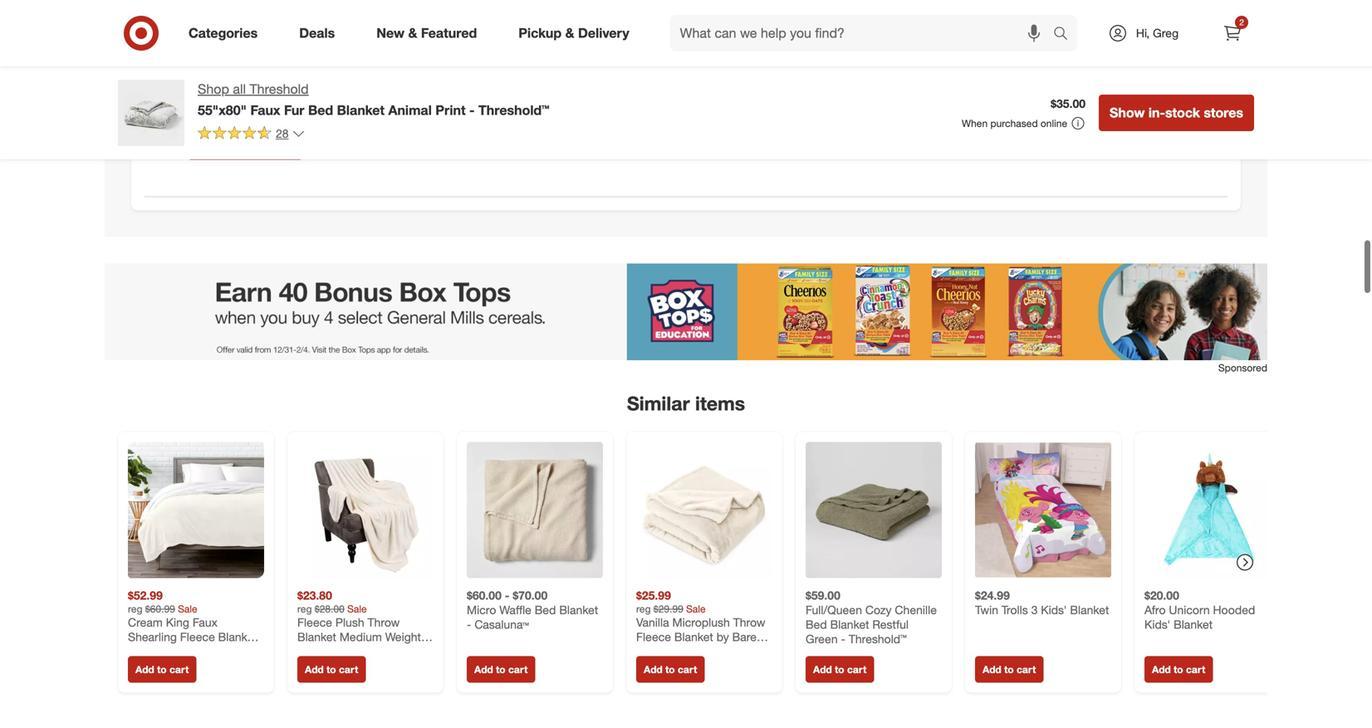 Task type: locate. For each thing, give the bounding box(es) containing it.
7 cart from the left
[[1187, 664, 1206, 677]]

afro
[[1145, 603, 1166, 618]]

reg left $60.99 on the left
[[128, 603, 143, 616]]

bed
[[308, 102, 333, 118], [535, 603, 556, 618], [806, 618, 828, 633]]

bed right waffle
[[535, 603, 556, 618]]

1 add to cart button from the left
[[128, 657, 196, 684]]

restful
[[873, 618, 909, 633]]

add to cart down vanilla
[[644, 664, 698, 677]]

sale right $28.00
[[348, 603, 367, 616]]

add to cart button for $20.00 afro unicorn hooded kids' blanket
[[1145, 657, 1214, 684]]

1 add to cart from the left
[[135, 664, 189, 677]]

1 cart from the left
[[170, 664, 189, 677]]

by down cream
[[128, 645, 140, 660]]

cart for afro unicorn hooded kids' blanket
[[1187, 664, 1206, 677]]

add down $28.00
[[305, 664, 324, 677]]

1 & from the left
[[408, 25, 418, 41]]

kids' right 3
[[1042, 603, 1068, 618]]

fleece
[[180, 630, 215, 645], [637, 630, 672, 645]]

6 add from the left
[[983, 664, 1002, 677]]

home inside $52.99 reg $60.99 sale cream king faux shearling fleece blanket by bare home
[[171, 645, 203, 660]]

to down 'unicorn'
[[1174, 664, 1184, 677]]

add to cart button down trolls
[[976, 657, 1044, 684]]

sale inside $25.99 reg $29.99 sale vanilla microplush throw fleece blanket by bare home
[[687, 603, 706, 616]]

add down casaluna™ on the bottom
[[475, 664, 493, 677]]

2 sale from the left
[[348, 603, 367, 616]]

blanket right afro
[[1174, 618, 1213, 633]]

4 cart from the left
[[678, 664, 698, 677]]

blanket down $59.00
[[831, 618, 870, 633]]

0 horizontal spatial bed
[[308, 102, 333, 118]]

2 fleece from the left
[[637, 630, 672, 645]]

7 add to cart button from the left
[[1145, 657, 1214, 684]]

1 horizontal spatial fleece
[[637, 630, 672, 645]]

sale inside $52.99 reg $60.99 sale cream king faux shearling fleece blanket by bare home
[[178, 603, 197, 616]]

bed right the fur
[[308, 102, 333, 118]]

1 vertical spatial faux
[[193, 616, 218, 630]]

1 add from the left
[[135, 664, 154, 677]]

add to cart
[[135, 664, 189, 677], [305, 664, 358, 677], [475, 664, 528, 677], [644, 664, 698, 677], [814, 664, 867, 677], [983, 664, 1037, 677], [1153, 664, 1206, 677]]

- left casaluna™ on the bottom
[[467, 618, 472, 633]]

- inside $59.00 full/queen cozy chenille bed blanket restful green - threshold™
[[841, 633, 846, 647]]

7 add from the left
[[1153, 664, 1172, 677]]

1 horizontal spatial threshold™
[[849, 633, 907, 647]]

to down vanilla
[[666, 664, 675, 677]]

similar items
[[627, 392, 746, 415]]

reg inside $52.99 reg $60.99 sale cream king faux shearling fleece blanket by bare home
[[128, 603, 143, 616]]

throw
[[734, 616, 766, 630]]

fleece inside $52.99 reg $60.99 sale cream king faux shearling fleece blanket by bare home
[[180, 630, 215, 645]]

pickup & delivery link
[[505, 15, 650, 52]]

this
[[216, 17, 237, 32]]

add to cart for $20.00 afro unicorn hooded kids' blanket
[[1153, 664, 1206, 677]]

0 horizontal spatial sale
[[178, 603, 197, 616]]

blanket right 3
[[1071, 603, 1110, 618]]

1 horizontal spatial by
[[717, 630, 729, 645]]

3 to from the left
[[496, 664, 506, 677]]

1 horizontal spatial sale
[[348, 603, 367, 616]]

to for twin trolls 3 kids' blanket
[[1005, 664, 1014, 677]]

4 add to cart from the left
[[644, 664, 698, 677]]

micro
[[467, 603, 496, 618]]

kids' inside $20.00 afro unicorn hooded kids' blanket
[[1145, 618, 1171, 633]]

reg left $29.99
[[637, 603, 651, 616]]

add to cart down 'unicorn'
[[1153, 664, 1206, 677]]

blanket right king
[[218, 630, 257, 645]]

new & featured
[[377, 25, 477, 41]]

cart for vanilla microplush throw fleece blanket by bare home
[[678, 664, 698, 677]]

add to cart button down casaluna™ on the bottom
[[467, 657, 536, 684]]

add down green
[[814, 664, 833, 677]]

faux inside shop all threshold 55"x80" faux fur bed blanket animal print - threshold™
[[251, 102, 281, 118]]

add to cart button down 'unicorn'
[[1145, 657, 1214, 684]]

-
[[213, 39, 216, 52], [470, 102, 475, 118], [505, 589, 510, 603], [467, 618, 472, 633], [841, 633, 846, 647]]

reg for $52.99
[[128, 603, 143, 616]]

kids' inside $24.99 twin trolls 3 kids' blanket
[[1042, 603, 1068, 618]]

3 add to cart from the left
[[475, 664, 528, 677]]

2 & from the left
[[566, 25, 575, 41]]

faux right king
[[193, 616, 218, 630]]

add for $20.00 afro unicorn hooded kids' blanket
[[1153, 664, 1172, 677]]

waffle
[[500, 603, 532, 618]]

1 fleece from the left
[[180, 630, 215, 645]]

sale
[[178, 603, 197, 616], [348, 603, 367, 616], [687, 603, 706, 616]]

3 add to cart button from the left
[[467, 657, 536, 684]]

bed inside $59.00 full/queen cozy chenille bed blanket restful green - threshold™
[[806, 618, 828, 633]]

blanket inside $60.00 - $70.00 micro waffle bed blanket - casaluna™
[[560, 603, 599, 618]]

6 cart from the left
[[1017, 664, 1037, 677]]

add to cart button for $52.99 reg $60.99 sale cream king faux shearling fleece blanket by bare home
[[128, 657, 196, 684]]

cart down $59.00 full/queen cozy chenille bed blanket restful green - threshold™
[[848, 664, 867, 677]]

0 horizontal spatial reg
[[128, 603, 143, 616]]

1 horizontal spatial reg
[[298, 603, 312, 616]]

6 add to cart from the left
[[983, 664, 1037, 677]]

1 to from the left
[[157, 664, 167, 677]]

add to cart button
[[128, 657, 196, 684], [298, 657, 366, 684], [467, 657, 536, 684], [637, 657, 705, 684], [806, 657, 875, 684], [976, 657, 1044, 684], [1145, 657, 1214, 684]]

add for $24.99 twin trolls 3 kids' blanket
[[983, 664, 1002, 677]]

add down twin
[[983, 664, 1002, 677]]

to down casaluna™ on the bottom
[[496, 664, 506, 677]]

$29.99
[[654, 603, 684, 616]]

full/queen
[[806, 603, 863, 618]]

3 add from the left
[[475, 664, 493, 677]]

fur
[[284, 102, 305, 118]]

1 horizontal spatial home
[[637, 645, 668, 660]]

answer
[[212, 70, 245, 82]]

add to cart button for $59.00 full/queen cozy chenille bed blanket restful green - threshold™
[[806, 657, 875, 684]]

home down king
[[171, 645, 203, 660]]

0 horizontal spatial by
[[128, 645, 140, 660]]

reg inside $23.80 reg $28.00 sale
[[298, 603, 312, 616]]

0 vertical spatial faux
[[251, 102, 281, 118]]

& right new
[[408, 25, 418, 41]]

4 add from the left
[[644, 664, 663, 677]]

add to cart button for $25.99 reg $29.99 sale vanilla microplush throw fleece blanket by bare home
[[637, 657, 705, 684]]

fleece right 'shearling' at left
[[180, 630, 215, 645]]

1 sale from the left
[[178, 603, 197, 616]]

7 add to cart from the left
[[1153, 664, 1206, 677]]

reg for $23.80
[[298, 603, 312, 616]]

7 to from the left
[[1174, 664, 1184, 677]]

blanket
[[337, 102, 385, 118], [560, 603, 599, 618], [1071, 603, 1110, 618], [831, 618, 870, 633], [1174, 618, 1213, 633], [218, 630, 257, 645], [675, 630, 714, 645]]

5 add to cart button from the left
[[806, 657, 875, 684]]

kids' for trolls
[[1042, 603, 1068, 618]]

add to cart button down $28.00
[[298, 657, 366, 684]]

bare
[[733, 630, 757, 645], [144, 645, 168, 660]]

$35.00
[[1051, 97, 1086, 111]]

home down vanilla
[[637, 645, 668, 660]]

bed down $59.00
[[806, 618, 828, 633]]

&
[[408, 25, 418, 41], [566, 25, 575, 41]]

blanket left animal
[[337, 102, 385, 118]]

blanket inside $24.99 twin trolls 3 kids' blanket
[[1071, 603, 1110, 618]]

1 horizontal spatial bed
[[535, 603, 556, 618]]

28
[[276, 126, 289, 141]]

1 horizontal spatial faux
[[251, 102, 281, 118]]

add to cart down casaluna™ on the bottom
[[475, 664, 528, 677]]

0 horizontal spatial faux
[[193, 616, 218, 630]]

add to cart button down 'shearling' at left
[[128, 657, 196, 684]]

$52.99 reg $60.99 sale cream king faux shearling fleece blanket by bare home
[[128, 589, 257, 660]]

add down 'shearling' at left
[[135, 664, 154, 677]]

$23.80
[[298, 589, 332, 603]]

to for cream king faux shearling fleece blanket by bare home
[[157, 664, 167, 677]]

0 horizontal spatial home
[[171, 645, 203, 660]]

& right pickup
[[566, 25, 575, 41]]

sheds?
[[284, 17, 323, 32]]

cart down 'shearling' at left
[[170, 664, 189, 677]]

is
[[203, 17, 213, 32]]

threshold™ right print in the top left of the page
[[479, 102, 550, 118]]

cart
[[170, 664, 189, 677], [339, 664, 358, 677], [509, 664, 528, 677], [678, 664, 698, 677], [848, 664, 867, 677], [1017, 664, 1037, 677], [1187, 664, 1206, 677]]

featured
[[421, 25, 477, 41]]

2 horizontal spatial reg
[[637, 603, 651, 616]]

add to cart button down green
[[806, 657, 875, 684]]

bare right the microplush
[[733, 630, 757, 645]]

add to cart down 'shearling' at left
[[135, 664, 189, 677]]

blanket right $70.00
[[560, 603, 599, 618]]

sale inside $23.80 reg $28.00 sale
[[348, 603, 367, 616]]

3 sale from the left
[[687, 603, 706, 616]]

$25.99 reg $29.99 sale vanilla microplush throw fleece blanket by bare home
[[637, 589, 766, 660]]

0 horizontal spatial kids'
[[1042, 603, 1068, 618]]

microplush
[[673, 616, 730, 630]]

reg left $28.00
[[298, 603, 312, 616]]

to down green
[[835, 664, 845, 677]]

reg inside $25.99 reg $29.99 sale vanilla microplush throw fleece blanket by bare home
[[637, 603, 651, 616]]

4 to from the left
[[666, 664, 675, 677]]

by left throw
[[717, 630, 729, 645]]

1 home from the left
[[171, 645, 203, 660]]

0 horizontal spatial fleece
[[180, 630, 215, 645]]

1 vertical spatial threshold™
[[849, 633, 907, 647]]

- inside shop all threshold 55"x80" faux fur bed blanket animal print - threshold™
[[470, 102, 475, 118]]

bare down cream
[[144, 645, 168, 660]]

cart for twin trolls 3 kids' blanket
[[1017, 664, 1037, 677]]

5 add to cart from the left
[[814, 664, 867, 677]]

it
[[248, 70, 253, 82]]

1 reg from the left
[[128, 603, 143, 616]]

reg
[[128, 603, 143, 616], [298, 603, 312, 616], [637, 603, 651, 616]]

6 add to cart button from the left
[[976, 657, 1044, 684]]

show in-stock stores
[[1110, 105, 1244, 121]]

4 add to cart button from the left
[[637, 657, 705, 684]]

add down afro
[[1153, 664, 1172, 677]]

priya
[[188, 39, 210, 52]]

to down $28.00
[[327, 664, 336, 677]]

bed inside shop all threshold 55"x80" faux fur bed blanket animal print - threshold™
[[308, 102, 333, 118]]

add to cart button for $60.00 - $70.00 micro waffle bed blanket - casaluna™
[[467, 657, 536, 684]]

add for $59.00 full/queen cozy chenille bed blanket restful green - threshold™
[[814, 664, 833, 677]]

0 vertical spatial threshold™
[[479, 102, 550, 118]]

threshold™ down cozy
[[849, 633, 907, 647]]

- left 1
[[213, 39, 216, 52]]

month
[[228, 39, 256, 52]]

6 to from the left
[[1005, 664, 1014, 677]]

blanket down $29.99
[[675, 630, 714, 645]]

$52.99
[[128, 589, 163, 603]]

cart down $25.99 reg $29.99 sale vanilla microplush throw fleece blanket by bare home
[[678, 664, 698, 677]]

home inside $25.99 reg $29.99 sale vanilla microplush throw fleece blanket by bare home
[[637, 645, 668, 660]]

5 cart from the left
[[848, 664, 867, 677]]

1 horizontal spatial kids'
[[1145, 618, 1171, 633]]

to down 'shearling' at left
[[157, 664, 167, 677]]

cart down $28.00
[[339, 664, 358, 677]]

kids'
[[1042, 603, 1068, 618], [1145, 618, 1171, 633]]

add to cart down green
[[814, 664, 867, 677]]

- right print in the top left of the page
[[470, 102, 475, 118]]

add to cart down $28.00
[[305, 664, 358, 677]]

cart for cream king faux shearling fleece blanket by bare home
[[170, 664, 189, 677]]

cart down casaluna™ on the bottom
[[509, 664, 528, 677]]

55"x80"
[[198, 102, 247, 118]]

cart for full/queen cozy chenille bed blanket restful green - threshold™
[[848, 664, 867, 677]]

0 horizontal spatial &
[[408, 25, 418, 41]]

add to cart down trolls
[[983, 664, 1037, 677]]

$60.00 - $70.00 micro waffle bed blanket - casaluna™
[[467, 589, 599, 633]]

new & featured link
[[363, 15, 498, 52]]

sale for $25.99
[[687, 603, 706, 616]]

1 horizontal spatial bare
[[733, 630, 757, 645]]

faux down threshold
[[251, 102, 281, 118]]

5 to from the left
[[835, 664, 845, 677]]

chenille
[[895, 603, 937, 618]]

home
[[171, 645, 203, 660], [637, 645, 668, 660]]

fleece down $29.99
[[637, 630, 672, 645]]

by
[[717, 630, 729, 645], [128, 645, 140, 660]]

2 home from the left
[[637, 645, 668, 660]]

2 horizontal spatial sale
[[687, 603, 706, 616]]

2 add from the left
[[305, 664, 324, 677]]

threshold™
[[479, 102, 550, 118], [849, 633, 907, 647]]

1
[[219, 39, 225, 52]]

2 reg from the left
[[298, 603, 312, 616]]

green
[[806, 633, 838, 647]]

add for $60.00 - $70.00 micro waffle bed blanket - casaluna™
[[475, 664, 493, 677]]

to down trolls
[[1005, 664, 1014, 677]]

0 horizontal spatial bare
[[144, 645, 168, 660]]

3 cart from the left
[[509, 664, 528, 677]]

faux inside $52.99 reg $60.99 sale cream king faux shearling fleece blanket by bare home
[[193, 616, 218, 630]]

fleece plush throw blanket medium weight fluffy soft decorative bedding, throw, ivory - blue nile mills image
[[298, 443, 434, 579]]

sale right $29.99
[[687, 603, 706, 616]]

5 add from the left
[[814, 664, 833, 677]]

cart for micro waffle bed blanket - casaluna™
[[509, 664, 528, 677]]

kids' down $20.00
[[1145, 618, 1171, 633]]

- right green
[[841, 633, 846, 647]]

0 horizontal spatial threshold™
[[479, 102, 550, 118]]

3 reg from the left
[[637, 603, 651, 616]]

delivery
[[578, 25, 630, 41]]

answer it button
[[204, 63, 261, 89]]

blanket inside $59.00 full/queen cozy chenille bed blanket restful green - threshold™
[[831, 618, 870, 633]]

1 horizontal spatial &
[[566, 25, 575, 41]]

sale right $60.99 on the left
[[178, 603, 197, 616]]

cart down 3
[[1017, 664, 1037, 677]]

to
[[157, 664, 167, 677], [327, 664, 336, 677], [496, 664, 506, 677], [666, 664, 675, 677], [835, 664, 845, 677], [1005, 664, 1014, 677], [1174, 664, 1184, 677]]

cart down $20.00 afro unicorn hooded kids' blanket
[[1187, 664, 1206, 677]]

add down vanilla
[[644, 664, 663, 677]]

2 horizontal spatial bed
[[806, 618, 828, 633]]

add to cart button down vanilla
[[637, 657, 705, 684]]



Task type: vqa. For each thing, say whether or not it's contained in the screenshot.
"What's New" 'Link'
no



Task type: describe. For each thing, give the bounding box(es) containing it.
search button
[[1046, 15, 1086, 55]]

shearling
[[128, 630, 177, 645]]

2
[[1240, 17, 1245, 27]]

ago
[[259, 39, 276, 52]]

search
[[1046, 27, 1086, 43]]

$20.00
[[1145, 589, 1180, 603]]

by inside $52.99 reg $60.99 sale cream king faux shearling fleece blanket by bare home
[[128, 645, 140, 660]]

hi, greg
[[1137, 26, 1179, 40]]

add to cart for $25.99 reg $29.99 sale vanilla microplush throw fleece blanket by bare home
[[644, 664, 698, 677]]

sponsored
[[1219, 362, 1268, 375]]

28 link
[[198, 125, 305, 144]]

cream
[[128, 616, 163, 630]]

sale for $23.80
[[348, 603, 367, 616]]

answer it
[[212, 70, 253, 82]]

q:
[[188, 17, 200, 32]]

$24.99 twin trolls 3 kids' blanket
[[976, 589, 1110, 618]]

to for micro waffle bed blanket - casaluna™
[[496, 664, 506, 677]]

$59.00
[[806, 589, 841, 603]]

sale for $52.99
[[178, 603, 197, 616]]

& for pickup
[[566, 25, 575, 41]]

bare inside $52.99 reg $60.99 sale cream king faux shearling fleece blanket by bare home
[[144, 645, 168, 660]]

2 add to cart button from the left
[[298, 657, 366, 684]]

new
[[377, 25, 405, 41]]

purchased
[[991, 117, 1038, 130]]

$59.00 full/queen cozy chenille bed blanket restful green - threshold™
[[806, 589, 937, 647]]

blanket
[[240, 17, 280, 32]]

threshold™ inside $59.00 full/queen cozy chenille bed blanket restful green - threshold™
[[849, 633, 907, 647]]

hi,
[[1137, 26, 1150, 40]]

ask a question button
[[188, 124, 303, 160]]

add to cart for $24.99 twin trolls 3 kids' blanket
[[983, 664, 1037, 677]]

stores
[[1205, 105, 1244, 121]]

- inside q: is this blanket sheds? priya - 1 month ago
[[213, 39, 216, 52]]

micro waffle bed blanket - casaluna™ image
[[467, 443, 603, 579]]

bare inside $25.99 reg $29.99 sale vanilla microplush throw fleece blanket by bare home
[[733, 630, 757, 645]]

a
[[226, 133, 234, 150]]

categories
[[189, 25, 258, 41]]

king
[[166, 616, 189, 630]]

shop all threshold 55"x80" faux fur bed blanket animal print - threshold™
[[198, 81, 550, 118]]

greg
[[1154, 26, 1179, 40]]

blanket inside $20.00 afro unicorn hooded kids' blanket
[[1174, 618, 1213, 633]]

online
[[1041, 117, 1068, 130]]

print
[[436, 102, 466, 118]]

$20.00 afro unicorn hooded kids' blanket
[[1145, 589, 1256, 633]]

$25.99
[[637, 589, 671, 603]]

2 to from the left
[[327, 664, 336, 677]]

to for vanilla microplush throw fleece blanket by bare home
[[666, 664, 675, 677]]

reg for $25.99
[[637, 603, 651, 616]]

twin trolls 3 kids' blanket image
[[976, 443, 1112, 579]]

in-
[[1149, 105, 1166, 121]]

$60.00
[[467, 589, 502, 603]]

$28.00
[[315, 603, 345, 616]]

similar
[[627, 392, 690, 415]]

vanilla microplush throw fleece blanket by bare home image
[[637, 443, 773, 579]]

blanket inside $25.99 reg $29.99 sale vanilla microplush throw fleece blanket by bare home
[[675, 630, 714, 645]]

show in-stock stores button
[[1100, 95, 1255, 131]]

advertisement element
[[105, 264, 1268, 361]]

afro unicorn hooded kids' blanket image
[[1145, 443, 1282, 579]]

all
[[233, 81, 246, 97]]

threshold
[[250, 81, 309, 97]]

to for full/queen cozy chenille bed blanket restful green - threshold™
[[835, 664, 845, 677]]

trolls
[[1002, 603, 1029, 618]]

categories link
[[175, 15, 279, 52]]

hooded
[[1214, 603, 1256, 618]]

cozy
[[866, 603, 892, 618]]

q: is this blanket sheds? priya - 1 month ago
[[188, 17, 323, 52]]

full/queen cozy chenille bed blanket restful green - threshold™ image
[[806, 443, 942, 579]]

add for $52.99 reg $60.99 sale cream king faux shearling fleece blanket by bare home
[[135, 664, 154, 677]]

add to cart button for $24.99 twin trolls 3 kids' blanket
[[976, 657, 1044, 684]]

kids' for unicorn
[[1145, 618, 1171, 633]]

to for afro unicorn hooded kids' blanket
[[1174, 664, 1184, 677]]

blanket inside shop all threshold 55"x80" faux fur bed blanket animal print - threshold™
[[337, 102, 385, 118]]

show
[[1110, 105, 1146, 121]]

$23.80 reg $28.00 sale
[[298, 589, 367, 616]]

deals
[[299, 25, 335, 41]]

twin
[[976, 603, 999, 618]]

add for $25.99 reg $29.99 sale vanilla microplush throw fleece blanket by bare home
[[644, 664, 663, 677]]

similar items region
[[105, 264, 1292, 704]]

by inside $25.99 reg $29.99 sale vanilla microplush throw fleece blanket by bare home
[[717, 630, 729, 645]]

casaluna™
[[475, 618, 529, 633]]

vanilla
[[637, 616, 670, 630]]

2 cart from the left
[[339, 664, 358, 677]]

$60.99
[[145, 603, 175, 616]]

items
[[696, 392, 746, 415]]

& for new
[[408, 25, 418, 41]]

3
[[1032, 603, 1038, 618]]

cream king faux shearling fleece blanket by bare home image
[[128, 443, 264, 579]]

$70.00
[[513, 589, 548, 603]]

shop
[[198, 81, 229, 97]]

threshold™ inside shop all threshold 55"x80" faux fur bed blanket animal print - threshold™
[[479, 102, 550, 118]]

add to cart for $52.99 reg $60.99 sale cream king faux shearling fleece blanket by bare home
[[135, 664, 189, 677]]

fleece inside $25.99 reg $29.99 sale vanilla microplush throw fleece blanket by bare home
[[637, 630, 672, 645]]

when purchased online
[[962, 117, 1068, 130]]

stock
[[1166, 105, 1201, 121]]

add to cart for $59.00 full/queen cozy chenille bed blanket restful green - threshold™
[[814, 664, 867, 677]]

$24.99
[[976, 589, 1010, 603]]

What can we help you find? suggestions appear below search field
[[670, 15, 1058, 52]]

2 link
[[1215, 15, 1252, 52]]

bed inside $60.00 - $70.00 micro waffle bed blanket - casaluna™
[[535, 603, 556, 618]]

pickup
[[519, 25, 562, 41]]

pickup & delivery
[[519, 25, 630, 41]]

ask
[[199, 133, 222, 150]]

question
[[237, 133, 292, 150]]

animal
[[389, 102, 432, 118]]

ask a question
[[199, 133, 292, 150]]

add to cart for $60.00 - $70.00 micro waffle bed blanket - casaluna™
[[475, 664, 528, 677]]

2 add to cart from the left
[[305, 664, 358, 677]]

unicorn
[[1170, 603, 1211, 618]]

image of 55"x80" faux fur bed blanket animal print - threshold™ image
[[118, 80, 185, 146]]

blanket inside $52.99 reg $60.99 sale cream king faux shearling fleece blanket by bare home
[[218, 630, 257, 645]]

- left $70.00
[[505, 589, 510, 603]]

when
[[962, 117, 988, 130]]



